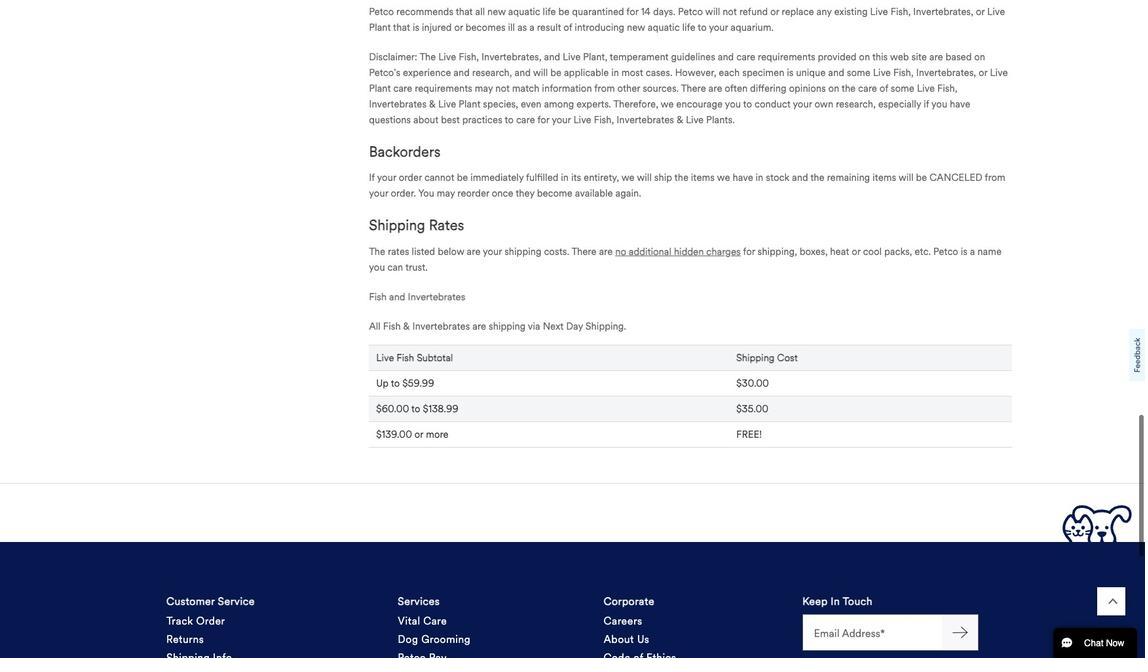 Task type: describe. For each thing, give the bounding box(es) containing it.
species,
[[483, 98, 519, 110]]

0 vertical spatial fish
[[369, 291, 387, 303]]

fish, down experts.
[[594, 114, 614, 126]]

invertebrates, inside the petco recommends that all new aquatic life be quarantined for 14 days. petco will not refund or replace any existing live fish, invertebrates, or live plant that is injured or becomes ill as a result of introducing new aquatic life to your aquarium.
[[914, 6, 974, 18]]

no
[[616, 246, 627, 257]]

vital care dog grooming
[[398, 615, 471, 645]]

shipping,
[[758, 246, 798, 257]]

we inside disclaimer: the live fish, invertebrates, and live plant, temperament guidelines and care requirements provided on this web site are based on petco's experience and research, and will be applicable in most cases. however, each specimen is unique and some live fish, invertebrates, or live plant care requirements may not match information from other sources. there are often differing opinions on the care of some live fish, invertebrates & live plant species, even among experts. therefore, we encourage you to conduct your own research, especially if you have questions about best practices to care for your live fish, invertebrates & live plants.
[[661, 98, 674, 110]]

$59.99
[[403, 377, 434, 389]]

fish, down becomes
[[459, 51, 479, 63]]

temperament
[[610, 51, 669, 63]]

invertebrates down therefore, on the top of the page
[[617, 114, 674, 126]]

plant inside the petco recommends that all new aquatic life be quarantined for 14 days. petco will not refund or replace any existing live fish, invertebrates, or live plant that is injured or becomes ill as a result of introducing new aquatic life to your aquarium.
[[369, 22, 391, 34]]

care down petco's
[[394, 83, 412, 95]]

are left no on the right of the page
[[599, 246, 613, 257]]

about us link
[[604, 630, 650, 649]]

for inside for shipping, boxes, heat or cool packs, etc. petco is a name you can trust.
[[743, 246, 756, 257]]

fish, down web
[[894, 67, 914, 79]]

is inside for shipping, boxes, heat or cool packs, etc. petco is a name you can trust.
[[961, 246, 968, 257]]

order.
[[391, 188, 416, 200]]

encourage
[[677, 98, 723, 110]]

0 horizontal spatial the
[[675, 172, 689, 184]]

are right the site
[[930, 51, 944, 63]]

1 horizontal spatial on
[[859, 51, 870, 63]]

name
[[978, 246, 1002, 257]]

0 horizontal spatial on
[[829, 83, 840, 95]]

guidelines
[[671, 51, 716, 63]]

2 horizontal spatial on
[[975, 51, 986, 63]]

be up the 'reorder'
[[457, 172, 468, 184]]

match
[[512, 83, 540, 95]]

1 horizontal spatial some
[[891, 83, 915, 95]]

of inside the petco recommends that all new aquatic life be quarantined for 14 days. petco will not refund or replace any existing live fish, invertebrates, or live plant that is injured or becomes ill as a result of introducing new aquatic life to your aquarium.
[[564, 22, 573, 34]]

$60.00
[[376, 403, 409, 415]]

most
[[622, 67, 644, 79]]

will left canceled
[[899, 172, 914, 184]]

therefore,
[[614, 98, 659, 110]]

entirety,
[[584, 172, 619, 184]]

0 horizontal spatial in
[[561, 172, 569, 184]]

site
[[912, 51, 927, 63]]

1 vertical spatial new
[[627, 22, 646, 34]]

or inside disclaimer: the live fish, invertebrates, and live plant, temperament guidelines and care requirements provided on this web site are based on petco's experience and research, and will be applicable in most cases. however, each specimen is unique and some live fish, invertebrates, or live plant care requirements may not match information from other sources. there are often differing opinions on the care of some live fish, invertebrates & live plant species, even among experts. therefore, we encourage you to conduct your own research, especially if you have questions about best practices to care for your live fish, invertebrates & live plants.
[[979, 67, 988, 79]]

1 vertical spatial plant
[[369, 83, 391, 95]]

your right if
[[377, 172, 396, 184]]

$60.00 to $138.99
[[376, 403, 459, 415]]

aquarium.
[[731, 22, 774, 34]]

petco inside for shipping, boxes, heat or cool packs, etc. petco is a name you can trust.
[[934, 246, 959, 257]]

replace
[[782, 6, 814, 18]]

are left often
[[709, 83, 723, 95]]

canceled
[[930, 172, 983, 184]]

trust.
[[406, 261, 428, 273]]

have inside if your order cannot be immediately fulfilled in its entirety, we will ship the items we have in stock and the remaining items will be canceled from your order. you may reorder once they become available again.
[[733, 172, 754, 184]]

care down even
[[516, 114, 535, 126]]

$35.00
[[737, 403, 769, 415]]

to right the $60.00 at left bottom
[[412, 403, 421, 415]]

fish for all
[[383, 320, 401, 332]]

to down species,
[[505, 114, 514, 126]]

are left via
[[473, 320, 486, 332]]

fish and invertebrates
[[369, 291, 466, 303]]

about
[[604, 633, 634, 645]]

fulfilled
[[526, 172, 559, 184]]

returns
[[166, 633, 204, 645]]

they
[[516, 188, 535, 200]]

your down "among"
[[552, 114, 571, 126]]

quarantined
[[572, 6, 624, 18]]

and down can
[[389, 291, 405, 303]]

submit email address image
[[953, 624, 968, 640]]

especially
[[879, 98, 922, 110]]

order
[[399, 172, 422, 184]]

rates
[[429, 217, 464, 234]]

cannot
[[425, 172, 455, 184]]

heat
[[831, 246, 850, 257]]

petco's
[[369, 67, 401, 79]]

days.
[[653, 6, 676, 18]]

1 vertical spatial there
[[572, 246, 597, 257]]

in inside disclaimer: the live fish, invertebrates, and live plant, temperament guidelines and care requirements provided on this web site are based on petco's experience and research, and will be applicable in most cases. however, each specimen is unique and some live fish, invertebrates, or live plant care requirements may not match information from other sources. there are often differing opinions on the care of some live fish, invertebrates & live plant species, even among experts. therefore, we encourage you to conduct your own research, especially if you have questions about best practices to care for your live fish, invertebrates & live plants.
[[612, 67, 619, 79]]

ill
[[508, 22, 515, 34]]

services
[[398, 595, 440, 607]]

information
[[542, 83, 592, 95]]

backorders
[[369, 143, 441, 161]]

us
[[637, 633, 650, 645]]

0 vertical spatial shipping
[[505, 246, 542, 257]]

corporate
[[604, 595, 655, 607]]

experience
[[403, 67, 451, 79]]

1 horizontal spatial you
[[725, 98, 741, 110]]

provided
[[818, 51, 857, 63]]

available
[[575, 188, 613, 200]]

listed
[[412, 246, 435, 257]]

keep in touch
[[803, 595, 873, 607]]

there inside disclaimer: the live fish, invertebrates, and live plant, temperament guidelines and care requirements provided on this web site are based on petco's experience and research, and will be applicable in most cases. however, each specimen is unique and some live fish, invertebrates, or live plant care requirements may not match information from other sources. there are often differing opinions on the care of some live fish, invertebrates & live plant species, even among experts. therefore, we encourage you to conduct your own research, especially if you have questions about best practices to care for your live fish, invertebrates & live plants.
[[681, 83, 706, 95]]

via
[[528, 320, 541, 332]]

is inside disclaimer: the live fish, invertebrates, and live plant, temperament guidelines and care requirements provided on this web site are based on petco's experience and research, and will be applicable in most cases. however, each specimen is unique and some live fish, invertebrates, or live plant care requirements may not match information from other sources. there are often differing opinions on the care of some live fish, invertebrates & live plant species, even among experts. therefore, we encourage you to conduct your own research, especially if you have questions about best practices to care for your live fish, invertebrates & live plants.
[[787, 67, 794, 79]]

not inside the petco recommends that all new aquatic life be quarantined for 14 days. petco will not refund or replace any existing live fish, invertebrates, or live plant that is injured or becomes ill as a result of introducing new aquatic life to your aquarium.
[[723, 6, 737, 18]]

1 horizontal spatial the
[[811, 172, 825, 184]]

you
[[418, 188, 435, 200]]

invertebrates up questions
[[369, 98, 427, 110]]

1 vertical spatial shipping
[[489, 320, 526, 332]]

or inside for shipping, boxes, heat or cool packs, etc. petco is a name you can trust.
[[852, 246, 861, 257]]

2 vertical spatial plant
[[459, 98, 481, 110]]

of inside disclaimer: the live fish, invertebrates, and live plant, temperament guidelines and care requirements provided on this web site are based on petco's experience and research, and will be applicable in most cases. however, each specimen is unique and some live fish, invertebrates, or live plant care requirements may not match information from other sources. there are often differing opinions on the care of some live fish, invertebrates & live plant species, even among experts. therefore, we encourage you to conduct your own research, especially if you have questions about best practices to care for your live fish, invertebrates & live plants.
[[880, 83, 889, 95]]

$139.00
[[376, 428, 412, 440]]

be inside disclaimer: the live fish, invertebrates, and live plant, temperament guidelines and care requirements provided on this web site are based on petco's experience and research, and will be applicable in most cases. however, each specimen is unique and some live fish, invertebrates, or live plant care requirements may not match information from other sources. there are often differing opinions on the care of some live fish, invertebrates & live plant species, even among experts. therefore, we encourage you to conduct your own research, especially if you have questions about best practices to care for your live fish, invertebrates & live plants.
[[551, 67, 562, 79]]

below
[[438, 246, 465, 257]]

cool
[[864, 246, 882, 257]]

often
[[725, 83, 748, 95]]

cost
[[777, 352, 798, 363]]

injured
[[422, 22, 452, 34]]

its
[[571, 172, 582, 184]]

and right experience
[[454, 67, 470, 79]]

best
[[441, 114, 460, 126]]

invertebrates up subtotal
[[413, 320, 470, 332]]

keep
[[803, 595, 828, 607]]

unique
[[797, 67, 826, 79]]

to inside the petco recommends that all new aquatic life be quarantined for 14 days. petco will not refund or replace any existing live fish, invertebrates, or live plant that is injured or becomes ill as a result of introducing new aquatic life to your aquarium.
[[698, 22, 707, 34]]

0 horizontal spatial research,
[[472, 67, 512, 79]]

dog
[[398, 633, 419, 645]]

1 vertical spatial invertebrates,
[[482, 51, 542, 63]]

arrow right 12 button
[[942, 614, 979, 651]]

based
[[946, 51, 972, 63]]

cases.
[[646, 67, 673, 79]]

however,
[[675, 67, 717, 79]]

a inside the petco recommends that all new aquatic life be quarantined for 14 days. petco will not refund or replace any existing live fish, invertebrates, or live plant that is injured or becomes ill as a result of introducing new aquatic life to your aquarium.
[[530, 22, 535, 34]]

1 horizontal spatial petco
[[678, 6, 703, 18]]

shipping.
[[586, 320, 627, 332]]

can
[[388, 261, 403, 273]]

0 horizontal spatial &
[[403, 320, 410, 332]]

invertebrates down the trust.
[[408, 291, 466, 303]]

shipping cost
[[737, 352, 798, 363]]

etc.
[[915, 246, 931, 257]]



Task type: vqa. For each thing, say whether or not it's contained in the screenshot.
With to the left
no



Task type: locate. For each thing, give the bounding box(es) containing it.
a right as
[[530, 22, 535, 34]]

fish, down the based
[[938, 83, 958, 95]]

ship
[[655, 172, 672, 184]]

have left stock
[[733, 172, 754, 184]]

2 horizontal spatial we
[[717, 172, 731, 184]]

the rates listed below are your shipping costs. there are no additional hidden charges
[[369, 246, 741, 257]]

we
[[661, 98, 674, 110], [622, 172, 635, 184], [717, 172, 731, 184]]

to up guidelines
[[698, 22, 707, 34]]

of
[[564, 22, 573, 34], [880, 83, 889, 95]]

about
[[414, 114, 439, 126]]

0 vertical spatial &
[[429, 98, 436, 110]]

2 vertical spatial &
[[403, 320, 410, 332]]

you inside for shipping, boxes, heat or cool packs, etc. petco is a name you can trust.
[[369, 261, 385, 273]]

and up match at the left of the page
[[515, 67, 531, 79]]

1 vertical spatial life
[[683, 22, 696, 34]]

and down provided
[[829, 67, 845, 79]]

for down even
[[538, 114, 550, 126]]

will up match at the left of the page
[[533, 67, 548, 79]]

may down cannot
[[437, 188, 455, 200]]

2 vertical spatial invertebrates,
[[917, 67, 977, 79]]

additional
[[629, 246, 672, 257]]

will left ship
[[637, 172, 652, 184]]

there
[[681, 83, 706, 95], [572, 246, 597, 257]]

0 vertical spatial of
[[564, 22, 573, 34]]

0 vertical spatial may
[[475, 83, 493, 95]]

0 vertical spatial the
[[420, 51, 436, 63]]

the
[[842, 83, 856, 95], [675, 172, 689, 184], [811, 172, 825, 184]]

1 vertical spatial &
[[677, 114, 684, 126]]

that
[[456, 6, 473, 18], [393, 22, 410, 34]]

from right canceled
[[985, 172, 1006, 184]]

the up experience
[[420, 51, 436, 63]]

0 horizontal spatial items
[[691, 172, 715, 184]]

fish up all
[[369, 291, 387, 303]]

2 horizontal spatial the
[[842, 83, 856, 95]]

0 horizontal spatial a
[[530, 22, 535, 34]]

plant up practices
[[459, 98, 481, 110]]

may inside if your order cannot be immediately fulfilled in its entirety, we will ship the items we have in stock and the remaining items will be canceled from your order. you may reorder once they become available again.
[[437, 188, 455, 200]]

0 horizontal spatial requirements
[[415, 83, 473, 95]]

is inside the petco recommends that all new aquatic life be quarantined for 14 days. petco will not refund or replace any existing live fish, invertebrates, or live plant that is injured or becomes ill as a result of introducing new aquatic life to your aquarium.
[[413, 22, 420, 34]]

1 vertical spatial some
[[891, 83, 915, 95]]

1 vertical spatial requirements
[[415, 83, 473, 95]]

grooming
[[422, 633, 471, 645]]

for inside disclaimer: the live fish, invertebrates, and live plant, temperament guidelines and care requirements provided on this web site are based on petco's experience and research, and will be applicable in most cases. however, each specimen is unique and some live fish, invertebrates, or live plant care requirements may not match information from other sources. there are often differing opinions on the care of some live fish, invertebrates & live plant species, even among experts. therefore, we encourage you to conduct your own research, especially if you have questions about best practices to care for your live fish, invertebrates & live plants.
[[538, 114, 550, 126]]

will inside disclaimer: the live fish, invertebrates, and live plant, temperament guidelines and care requirements provided on this web site are based on petco's experience and research, and will be applicable in most cases. however, each specimen is unique and some live fish, invertebrates, or live plant care requirements may not match information from other sources. there are often differing opinions on the care of some live fish, invertebrates & live plant species, even among experts. therefore, we encourage you to conduct your own research, especially if you have questions about best practices to care for your live fish, invertebrates & live plants.
[[533, 67, 548, 79]]

and up each
[[718, 51, 734, 63]]

0 horizontal spatial shipping
[[369, 217, 425, 234]]

have inside disclaimer: the live fish, invertebrates, and live plant, temperament guidelines and care requirements provided on this web site are based on petco's experience and research, and will be applicable in most cases. however, each specimen is unique and some live fish, invertebrates, or live plant care requirements may not match information from other sources. there are often differing opinions on the care of some live fish, invertebrates & live plant species, even among experts. therefore, we encourage you to conduct your own research, especially if you have questions about best practices to care for your live fish, invertebrates & live plants.
[[950, 98, 971, 110]]

1 horizontal spatial from
[[985, 172, 1006, 184]]

of right 'result'
[[564, 22, 573, 34]]

careers about us
[[604, 615, 650, 645]]

0 vertical spatial for
[[627, 6, 639, 18]]

packs,
[[885, 246, 913, 257]]

day
[[566, 320, 583, 332]]

may up species,
[[475, 83, 493, 95]]

have
[[950, 98, 971, 110], [733, 172, 754, 184]]

1 horizontal spatial the
[[420, 51, 436, 63]]

to right up
[[391, 377, 400, 389]]

0 horizontal spatial petco
[[369, 6, 394, 18]]

opinions
[[789, 83, 826, 95]]

from up experts.
[[595, 83, 615, 95]]

1 horizontal spatial of
[[880, 83, 889, 95]]

some
[[847, 67, 871, 79], [891, 83, 915, 95]]

track order link
[[166, 612, 225, 630]]

your left "aquarium."
[[709, 22, 728, 34]]

1 horizontal spatial we
[[661, 98, 674, 110]]

for inside the petco recommends that all new aquatic life be quarantined for 14 days. petco will not refund or replace any existing live fish, invertebrates, or live plant that is injured or becomes ill as a result of introducing new aquatic life to your aquarium.
[[627, 6, 639, 18]]

1 vertical spatial aquatic
[[648, 22, 680, 34]]

boxes,
[[800, 246, 828, 257]]

2 horizontal spatial is
[[961, 246, 968, 257]]

1 items from the left
[[691, 172, 715, 184]]

be left canceled
[[916, 172, 928, 184]]

0 horizontal spatial from
[[595, 83, 615, 95]]

we down sources.
[[661, 98, 674, 110]]

1 horizontal spatial for
[[627, 6, 639, 18]]

to
[[698, 22, 707, 34], [744, 98, 753, 110], [505, 114, 514, 126], [391, 377, 400, 389], [412, 403, 421, 415]]

1 horizontal spatial &
[[429, 98, 436, 110]]

petco
[[369, 6, 394, 18], [678, 6, 703, 18], [934, 246, 959, 257]]

result
[[537, 22, 561, 34]]

shipping left via
[[489, 320, 526, 332]]

0 vertical spatial some
[[847, 67, 871, 79]]

for shipping, boxes, heat or cool packs, etc. petco is a name you can trust.
[[369, 246, 1002, 273]]

be up 'result'
[[559, 6, 570, 18]]

may
[[475, 83, 493, 95], [437, 188, 455, 200]]

2 vertical spatial fish
[[397, 352, 414, 363]]

from inside if your order cannot be immediately fulfilled in its entirety, we will ship the items we have in stock and the remaining items will be canceled from your order. you may reorder once they become available again.
[[985, 172, 1006, 184]]

0 vertical spatial plant
[[369, 22, 391, 34]]

1 horizontal spatial in
[[612, 67, 619, 79]]

0 vertical spatial there
[[681, 83, 706, 95]]

new down 14 in the top of the page
[[627, 22, 646, 34]]

and down 'result'
[[544, 51, 560, 63]]

all
[[369, 320, 381, 332]]

recommends
[[397, 6, 454, 18]]

shipping rates
[[369, 217, 464, 234]]

your right below
[[483, 246, 502, 257]]

fish, inside the petco recommends that all new aquatic life be quarantined for 14 days. petco will not refund or replace any existing live fish, invertebrates, or live plant that is injured or becomes ill as a result of introducing new aquatic life to your aquarium.
[[891, 6, 911, 18]]

0 vertical spatial is
[[413, 22, 420, 34]]

invertebrates, down the based
[[917, 67, 977, 79]]

costs.
[[544, 246, 570, 257]]

14
[[641, 6, 651, 18]]

0 horizontal spatial have
[[733, 172, 754, 184]]

2 items from the left
[[873, 172, 897, 184]]

1 horizontal spatial aquatic
[[648, 22, 680, 34]]

of up especially
[[880, 83, 889, 95]]

or
[[771, 6, 780, 18], [976, 6, 985, 18], [454, 22, 463, 34], [979, 67, 988, 79], [852, 246, 861, 257], [415, 428, 424, 440]]

aquatic
[[509, 6, 541, 18], [648, 22, 680, 34]]

if
[[369, 172, 375, 184]]

fish, up web
[[891, 6, 911, 18]]

some down provided
[[847, 67, 871, 79]]

1 vertical spatial have
[[733, 172, 754, 184]]

1 vertical spatial may
[[437, 188, 455, 200]]

for left 14 in the top of the page
[[627, 6, 639, 18]]

the inside disclaimer: the live fish, invertebrates, and live plant, temperament guidelines and care requirements provided on this web site are based on petco's experience and research, and will be applicable in most cases. however, each specimen is unique and some live fish, invertebrates, or live plant care requirements may not match information from other sources. there are often differing opinions on the care of some live fish, invertebrates & live plant species, even among experts. therefore, we encourage you to conduct your own research, especially if you have questions about best practices to care for your live fish, invertebrates & live plants.
[[420, 51, 436, 63]]

live fish subtotal
[[376, 352, 453, 363]]

1 vertical spatial from
[[985, 172, 1006, 184]]

1 vertical spatial a
[[971, 246, 976, 257]]

sources.
[[643, 83, 679, 95]]

plant up disclaimer:
[[369, 22, 391, 34]]

& down 'encourage'
[[677, 114, 684, 126]]

among
[[544, 98, 574, 110]]

and
[[544, 51, 560, 63], [718, 51, 734, 63], [454, 67, 470, 79], [515, 67, 531, 79], [829, 67, 845, 79], [792, 172, 809, 184], [389, 291, 405, 303]]

track order returns
[[166, 615, 225, 645]]

1 vertical spatial research,
[[836, 98, 876, 110]]

2 vertical spatial for
[[743, 246, 756, 257]]

conduct
[[755, 98, 791, 110]]

fish right all
[[383, 320, 401, 332]]

we left stock
[[717, 172, 731, 184]]

may inside disclaimer: the live fish, invertebrates, and live plant, temperament guidelines and care requirements provided on this web site are based on petco's experience and research, and will be applicable in most cases. however, each specimen is unique and some live fish, invertebrates, or live plant care requirements may not match information from other sources. there are often differing opinions on the care of some live fish, invertebrates & live plant species, even among experts. therefore, we encourage you to conduct your own research, especially if you have questions about best practices to care for your live fish, invertebrates & live plants.
[[475, 83, 493, 95]]

1 vertical spatial shipping
[[737, 352, 775, 363]]

practices
[[463, 114, 503, 126]]

1 vertical spatial of
[[880, 83, 889, 95]]

rates
[[388, 246, 409, 257]]

shipping for shipping rates
[[369, 217, 425, 234]]

new
[[488, 6, 506, 18], [627, 22, 646, 34]]

is
[[413, 22, 420, 34], [787, 67, 794, 79], [961, 246, 968, 257]]

on up own
[[829, 83, 840, 95]]

items right remaining
[[873, 172, 897, 184]]

requirements down experience
[[415, 83, 473, 95]]

a left name
[[971, 246, 976, 257]]

research, up species,
[[472, 67, 512, 79]]

and right stock
[[792, 172, 809, 184]]

charges
[[707, 246, 741, 257]]

and inside if your order cannot be immediately fulfilled in its entirety, we will ship the items we have in stock and the remaining items will be canceled from your order. you may reorder once they become available again.
[[792, 172, 809, 184]]

careers
[[604, 615, 643, 627]]

plant,
[[583, 51, 608, 63]]

specimen
[[743, 67, 785, 79]]

is down recommends
[[413, 22, 420, 34]]

plants.
[[707, 114, 735, 126]]

up to $59.99
[[376, 377, 434, 389]]

invertebrates, down ill
[[482, 51, 542, 63]]

we up the again.
[[622, 172, 635, 184]]

your down if
[[369, 188, 388, 200]]

that down recommends
[[393, 22, 410, 34]]

as
[[518, 22, 527, 34]]

customer service
[[166, 595, 255, 607]]

0 horizontal spatial we
[[622, 172, 635, 184]]

0 horizontal spatial life
[[543, 6, 556, 18]]

touch
[[843, 595, 873, 607]]

1 horizontal spatial there
[[681, 83, 706, 95]]

in left most
[[612, 67, 619, 79]]

applicable
[[564, 67, 609, 79]]

care
[[737, 51, 756, 63], [394, 83, 412, 95], [859, 83, 878, 95], [516, 114, 535, 126]]

requirements up specimen
[[758, 51, 816, 63]]

2 horizontal spatial you
[[932, 98, 948, 110]]

the inside disclaimer: the live fish, invertebrates, and live plant, temperament guidelines and care requirements provided on this web site are based on petco's experience and research, and will be applicable in most cases. however, each specimen is unique and some live fish, invertebrates, or live plant care requirements may not match information from other sources. there are often differing opinions on the care of some live fish, invertebrates & live plant species, even among experts. therefore, we encourage you to conduct your own research, especially if you have questions about best practices to care for your live fish, invertebrates & live plants.
[[842, 83, 856, 95]]

1 horizontal spatial new
[[627, 22, 646, 34]]

petco right days.
[[678, 6, 703, 18]]

0 horizontal spatial that
[[393, 22, 410, 34]]

care
[[424, 615, 447, 627]]

0 horizontal spatial the
[[369, 246, 385, 257]]

petco right etc.
[[934, 246, 959, 257]]

0 vertical spatial shipping
[[369, 217, 425, 234]]

0 vertical spatial aquatic
[[509, 6, 541, 18]]

plant down petco's
[[369, 83, 391, 95]]

some up especially
[[891, 83, 915, 95]]

is left name
[[961, 246, 968, 257]]

0 horizontal spatial is
[[413, 22, 420, 34]]

2 vertical spatial is
[[961, 246, 968, 257]]

fish for live
[[397, 352, 414, 363]]

reorder
[[458, 188, 490, 200]]

2 horizontal spatial for
[[743, 246, 756, 257]]

differing
[[751, 83, 787, 95]]

the right ship
[[675, 172, 689, 184]]

0 horizontal spatial new
[[488, 6, 506, 18]]

you left can
[[369, 261, 385, 273]]

life up guidelines
[[683, 22, 696, 34]]

disclaimer: the live fish, invertebrates, and live plant, temperament guidelines and care requirements provided on this web site are based on petco's experience and research, and will be applicable in most cases. however, each specimen is unique and some live fish, invertebrates, or live plant care requirements may not match information from other sources. there are often differing opinions on the care of some live fish, invertebrates & live plant species, even among experts. therefore, we encourage you to conduct your own research, especially if you have questions about best practices to care for your live fish, invertebrates & live plants.
[[369, 51, 1008, 126]]

on right the based
[[975, 51, 986, 63]]

you right if
[[932, 98, 948, 110]]

be inside the petco recommends that all new aquatic life be quarantined for 14 days. petco will not refund or replace any existing live fish, invertebrates, or live plant that is injured or becomes ill as a result of introducing new aquatic life to your aquarium.
[[559, 6, 570, 18]]

1 vertical spatial that
[[393, 22, 410, 34]]

will inside the petco recommends that all new aquatic life be quarantined for 14 days. petco will not refund or replace any existing live fish, invertebrates, or live plant that is injured or becomes ill as a result of introducing new aquatic life to your aquarium.
[[706, 6, 720, 18]]

in left stock
[[756, 172, 764, 184]]

1 horizontal spatial have
[[950, 98, 971, 110]]

0 vertical spatial that
[[456, 6, 473, 18]]

you down often
[[725, 98, 741, 110]]

1 vertical spatial for
[[538, 114, 550, 126]]

are right below
[[467, 246, 481, 257]]

0 horizontal spatial for
[[538, 114, 550, 126]]

there down the "however,"
[[681, 83, 706, 95]]

0 vertical spatial new
[[488, 6, 506, 18]]

1 horizontal spatial that
[[456, 6, 473, 18]]

even
[[521, 98, 542, 110]]

vital care link
[[398, 612, 447, 630]]

0 horizontal spatial may
[[437, 188, 455, 200]]

the left rates
[[369, 246, 385, 257]]

free!
[[737, 428, 762, 440]]

your
[[709, 22, 728, 34], [793, 98, 812, 110], [552, 114, 571, 126], [377, 172, 396, 184], [369, 188, 388, 200], [483, 246, 502, 257]]

care up each
[[737, 51, 756, 63]]

0 vertical spatial research,
[[472, 67, 512, 79]]

remaining
[[827, 172, 871, 184]]

up
[[376, 377, 389, 389]]

web
[[891, 51, 909, 63]]

aquatic down days.
[[648, 22, 680, 34]]

experts.
[[577, 98, 611, 110]]

new right the all
[[488, 6, 506, 18]]

& up about
[[429, 98, 436, 110]]

1 horizontal spatial research,
[[836, 98, 876, 110]]

items right ship
[[691, 172, 715, 184]]

all fish & invertebrates are shipping via next day shipping.
[[369, 320, 627, 332]]

shipping up rates
[[369, 217, 425, 234]]

not up species,
[[496, 83, 510, 95]]

all
[[475, 6, 485, 18]]

0 vertical spatial life
[[543, 6, 556, 18]]

in
[[831, 595, 840, 607]]

own
[[815, 98, 834, 110]]

order
[[196, 615, 225, 627]]

shipping for shipping cost
[[737, 352, 775, 363]]

1 horizontal spatial is
[[787, 67, 794, 79]]

any
[[817, 6, 832, 18]]

a inside for shipping, boxes, heat or cool packs, etc. petco is a name you can trust.
[[971, 246, 976, 257]]

1 horizontal spatial not
[[723, 6, 737, 18]]

0 horizontal spatial not
[[496, 83, 510, 95]]

shipping left "costs."
[[505, 246, 542, 257]]

from inside disclaimer: the live fish, invertebrates, and live plant, temperament guidelines and care requirements provided on this web site are based on petco's experience and research, and will be applicable in most cases. however, each specimen is unique and some live fish, invertebrates, or live plant care requirements may not match information from other sources. there are often differing opinions on the care of some live fish, invertebrates & live plant species, even among experts. therefore, we encourage you to conduct your own research, especially if you have questions about best practices to care for your live fish, invertebrates & live plants.
[[595, 83, 615, 95]]

0 vertical spatial requirements
[[758, 51, 816, 63]]

0 horizontal spatial you
[[369, 261, 385, 273]]

1 horizontal spatial may
[[475, 83, 493, 95]]

1 vertical spatial the
[[369, 246, 385, 257]]

become
[[537, 188, 573, 200]]

life up 'result'
[[543, 6, 556, 18]]

1 horizontal spatial shipping
[[737, 352, 775, 363]]

aquatic up as
[[509, 6, 541, 18]]

service
[[218, 595, 255, 607]]

your down opinions
[[793, 98, 812, 110]]

2 horizontal spatial &
[[677, 114, 684, 126]]

be up 'information'
[[551, 67, 562, 79]]

there right "costs."
[[572, 246, 597, 257]]

care down this
[[859, 83, 878, 95]]

2 horizontal spatial in
[[756, 172, 764, 184]]

invertebrates, up the based
[[914, 6, 974, 18]]

not inside disclaimer: the live fish, invertebrates, and live plant, temperament guidelines and care requirements provided on this web site are based on petco's experience and research, and will be applicable in most cases. however, each specimen is unique and some live fish, invertebrates, or live plant care requirements may not match information from other sources. there are often differing opinions on the care of some live fish, invertebrates & live plant species, even among experts. therefore, we encourage you to conduct your own research, especially if you have questions about best practices to care for your live fish, invertebrates & live plants.
[[496, 83, 510, 95]]

1 vertical spatial fish
[[383, 320, 401, 332]]

to down often
[[744, 98, 753, 110]]

1 vertical spatial not
[[496, 83, 510, 95]]

if your order cannot be immediately fulfilled in its entirety, we will ship the items we have in stock and the remaining items will be canceled from your order. you may reorder once they become available again.
[[369, 172, 1006, 200]]

None email field
[[803, 614, 942, 651]]

0 vertical spatial not
[[723, 6, 737, 18]]

1 horizontal spatial a
[[971, 246, 976, 257]]

2 horizontal spatial petco
[[934, 246, 959, 257]]

is left unique in the top of the page
[[787, 67, 794, 79]]

your inside the petco recommends that all new aquatic life be quarantined for 14 days. petco will not refund or replace any existing live fish, invertebrates, or live plant that is injured or becomes ill as a result of introducing new aquatic life to your aquarium.
[[709, 22, 728, 34]]

on left this
[[859, 51, 870, 63]]

refund
[[740, 6, 768, 18]]

petco left recommends
[[369, 6, 394, 18]]



